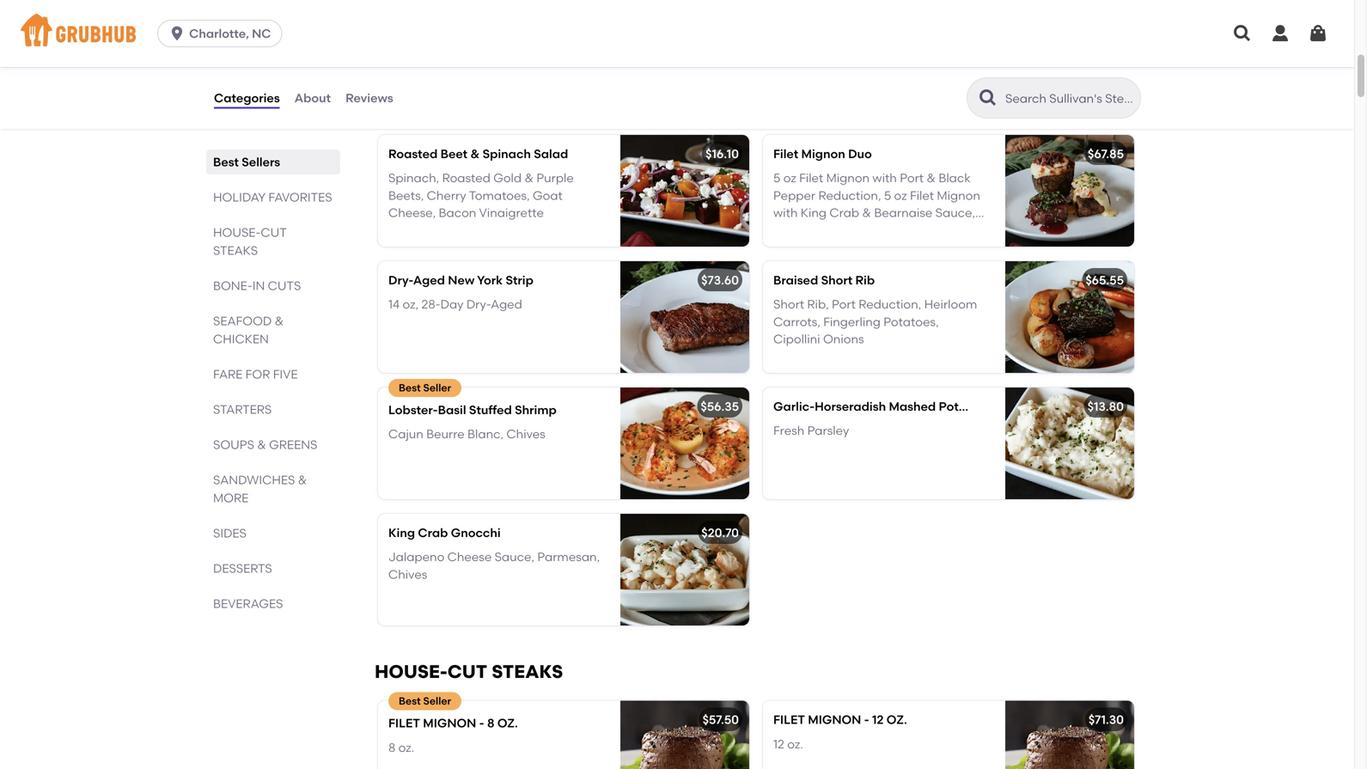 Task type: describe. For each thing, give the bounding box(es) containing it.
14
[[388, 297, 400, 312]]

for
[[647, 100, 661, 112]]

cheese,
[[388, 206, 436, 220]]

filet mignon - 8 oz. image
[[621, 701, 749, 769]]

vinaigrette
[[479, 206, 544, 220]]

bone-in cuts
[[213, 278, 301, 293]]

jalapeno cheese sauce, parmesan, chives
[[388, 550, 600, 582]]

1 horizontal spatial svg image
[[1270, 23, 1291, 44]]

2 vertical spatial filet
[[910, 188, 934, 203]]

0 horizontal spatial cut
[[261, 225, 287, 240]]

- for 8
[[479, 716, 484, 731]]

seller for mignon
[[423, 695, 451, 708]]

spinach,
[[388, 171, 439, 185]]

fresh parsley
[[774, 423, 849, 438]]

$65.55
[[1086, 273, 1124, 287]]

king crab gnocchi image
[[621, 514, 749, 625]]

$71.30
[[1089, 713, 1124, 727]]

seafood
[[213, 314, 272, 328]]

best sellers
[[213, 155, 280, 169]]

mignon for 12 oz.
[[808, 713, 861, 727]]

prepared
[[546, 100, 593, 112]]

28-
[[422, 297, 441, 312]]

new
[[448, 273, 475, 287]]

reviews button
[[345, 67, 394, 129]]

reviews
[[346, 91, 393, 105]]

jalapeno
[[388, 550, 445, 564]]

1 vertical spatial 5
[[884, 188, 891, 203]]

14 oz, 28-day dry-aged
[[388, 297, 522, 312]]

especially
[[595, 100, 645, 112]]

cherry
[[427, 188, 466, 203]]

charlotte,
[[189, 26, 249, 41]]

sandwiches
[[213, 473, 295, 487]]

1 svg image from the left
[[1232, 23, 1253, 44]]

roasted beet & spinach salad
[[388, 146, 568, 161]]

holiday favorites
[[213, 190, 332, 205]]

mignon for 8 oz.
[[423, 716, 476, 731]]

0 vertical spatial house-cut steaks
[[213, 225, 287, 258]]

svg image inside charlotte, nc button
[[169, 25, 186, 42]]

black
[[939, 171, 971, 185]]

filet mignon duo
[[774, 146, 872, 161]]

cajun beurre blanc, chives
[[388, 427, 546, 441]]

house- inside house-cut steaks
[[213, 225, 261, 240]]

short inside short rib, port reduction, heirloom carrots, fingerling potatoes, cipollini onions
[[774, 297, 804, 312]]

best for lobster-
[[399, 381, 421, 394]]

king crab gnocchi
[[388, 525, 501, 540]]

1 horizontal spatial dry-
[[467, 297, 491, 312]]

filet for filet mignon - 12 oz.
[[774, 713, 805, 727]]

cajun
[[388, 427, 424, 441]]

0 vertical spatial roasted
[[388, 146, 438, 161]]

garlic-horseradish mashed potatoes image
[[1006, 387, 1134, 499]]

about button
[[294, 67, 332, 129]]

braised short rib image
[[1006, 261, 1134, 373]]

seller for basil
[[423, 381, 451, 394]]

cheese
[[447, 550, 492, 564]]

2,
[[893, 100, 902, 112]]

blanc,
[[468, 427, 504, 441]]

& up potato in the right top of the page
[[862, 206, 871, 220]]

available
[[758, 100, 804, 112]]

0 vertical spatial 8
[[487, 716, 495, 731]]

oz. for filet mignon - 8 oz.
[[497, 716, 518, 731]]

cuts
[[268, 278, 301, 293]]

oz. for 12 oz.
[[787, 737, 803, 752]]

holiday favorites enjoy a taste of our holiday menu, prepared especially for the winter months. available through january 2, 2024.
[[375, 76, 931, 112]]

horseradish
[[815, 399, 886, 414]]

0 vertical spatial mignon
[[801, 146, 845, 161]]

about
[[295, 91, 331, 105]]

beverages
[[213, 596, 283, 611]]

potatoes
[[939, 399, 992, 414]]

fingerling
[[824, 314, 881, 329]]

charlotte, nc
[[189, 26, 271, 41]]

duo
[[848, 146, 872, 161]]

starters
[[213, 402, 272, 417]]

nc
[[252, 26, 271, 41]]

1 horizontal spatial oz
[[894, 188, 907, 203]]

1 vertical spatial filet
[[799, 171, 824, 185]]

12 oz.
[[774, 737, 803, 752]]

salad
[[534, 146, 568, 161]]

crab inside the "5 oz filet mignon with port & black pepper reduction, 5 oz filet mignon with king crab & bearnaise sauce, twice-baked potato"
[[830, 206, 860, 220]]

for
[[246, 367, 270, 382]]

mashed
[[889, 399, 936, 414]]

in
[[252, 278, 265, 293]]

$57.50
[[703, 713, 739, 727]]

taste
[[413, 100, 438, 112]]

0 vertical spatial best
[[213, 155, 239, 169]]

gold
[[494, 171, 522, 185]]

parsley
[[808, 423, 849, 438]]

potatoes,
[[884, 314, 939, 329]]

january
[[849, 100, 891, 112]]

york
[[477, 273, 503, 287]]

favorites for holiday favorites
[[268, 190, 332, 205]]

greens
[[269, 437, 317, 452]]

best seller for basil
[[399, 381, 451, 394]]

0 vertical spatial with
[[873, 171, 897, 185]]

1 horizontal spatial steaks
[[492, 661, 563, 683]]

carrots,
[[774, 314, 821, 329]]

$16.10
[[706, 146, 739, 161]]

0 vertical spatial aged
[[413, 273, 445, 287]]

garlic-
[[774, 399, 815, 414]]

beet
[[441, 146, 468, 161]]

& right soups
[[257, 437, 266, 452]]

baked
[[812, 223, 849, 238]]

1 horizontal spatial short
[[821, 273, 853, 287]]

best seller for mignon
[[399, 695, 451, 708]]

reduction, inside the "5 oz filet mignon with port & black pepper reduction, 5 oz filet mignon with king crab & bearnaise sauce, twice-baked potato"
[[819, 188, 881, 203]]

favorites for holiday favorites enjoy a taste of our holiday menu, prepared especially for the winter months. available through january 2, 2024.
[[462, 76, 564, 98]]

& inside seafood & chicken
[[275, 314, 284, 328]]

$20.70
[[702, 525, 739, 540]]

fare
[[213, 367, 243, 382]]

tomatoes,
[[469, 188, 530, 203]]

main navigation navigation
[[0, 0, 1355, 67]]



Task type: vqa. For each thing, say whether or not it's contained in the screenshot.
2 mi's mi
no



Task type: locate. For each thing, give the bounding box(es) containing it.
0 horizontal spatial house-cut steaks
[[213, 225, 287, 258]]

bacon
[[439, 206, 476, 220]]

$67.85
[[1088, 146, 1124, 161]]

5 up bearnaise
[[884, 188, 891, 203]]

short up carrots,
[[774, 297, 804, 312]]

short left rib
[[821, 273, 853, 287]]

with up bearnaise
[[873, 171, 897, 185]]

sides
[[213, 526, 247, 541]]

garlic-horseradish mashed potatoes
[[774, 399, 992, 414]]

& inside spinach, roasted gold & purple beets, cherry tomatoes, goat cheese, bacon vinaigrette
[[525, 171, 534, 185]]

cut
[[261, 225, 287, 240], [448, 661, 487, 683]]

1 vertical spatial seller
[[423, 695, 451, 708]]

lobster-basil stuffed shrimp image
[[621, 387, 749, 499]]

oz. for filet mignon - 12 oz.
[[887, 713, 907, 727]]

braised short rib
[[774, 273, 875, 287]]

1 vertical spatial best seller
[[399, 695, 451, 708]]

fresh
[[774, 423, 805, 438]]

0 horizontal spatial filet
[[388, 716, 420, 731]]

1 horizontal spatial filet
[[799, 171, 824, 185]]

crab
[[830, 206, 860, 220], [418, 525, 448, 540]]

holiday for holiday favorites
[[213, 190, 266, 205]]

0 vertical spatial port
[[900, 171, 924, 185]]

dry- up 14
[[388, 273, 413, 287]]

0 vertical spatial holiday
[[375, 76, 457, 98]]

sauce, inside the "5 oz filet mignon with port & black pepper reduction, 5 oz filet mignon with king crab & bearnaise sauce, twice-baked potato"
[[936, 206, 976, 220]]

our
[[453, 100, 470, 112]]

gnocchi
[[451, 525, 501, 540]]

reduction,
[[819, 188, 881, 203], [859, 297, 922, 312]]

reduction, inside short rib, port reduction, heirloom carrots, fingerling potatoes, cipollini onions
[[859, 297, 922, 312]]

0 vertical spatial seller
[[423, 381, 451, 394]]

best up lobster-
[[399, 381, 421, 394]]

filet up the '12 oz.' at right
[[774, 713, 805, 727]]

desserts
[[213, 561, 272, 576]]

lobster-
[[388, 402, 438, 417]]

0 vertical spatial 12
[[872, 713, 884, 727]]

of
[[441, 100, 451, 112]]

seafood & chicken
[[213, 314, 284, 346]]

reduction, up baked
[[819, 188, 881, 203]]

house- up filet mignon - 8 oz.
[[375, 661, 448, 683]]

& inside sandwiches & more
[[298, 473, 307, 487]]

0 vertical spatial dry-
[[388, 273, 413, 287]]

1 vertical spatial steaks
[[492, 661, 563, 683]]

1 horizontal spatial roasted
[[442, 171, 491, 185]]

0 horizontal spatial crab
[[418, 525, 448, 540]]

0 vertical spatial reduction,
[[819, 188, 881, 203]]

the
[[663, 100, 680, 112]]

king
[[801, 206, 827, 220], [388, 525, 415, 540]]

0 vertical spatial oz
[[784, 171, 797, 185]]

seller up basil at left bottom
[[423, 381, 451, 394]]

0 horizontal spatial short
[[774, 297, 804, 312]]

mignon down black
[[937, 188, 981, 203]]

0 vertical spatial favorites
[[462, 76, 564, 98]]

cut up filet mignon - 8 oz.
[[448, 661, 487, 683]]

rib
[[856, 273, 875, 287]]

dry-aged new york strip
[[388, 273, 534, 287]]

1 vertical spatial roasted
[[442, 171, 491, 185]]

1 horizontal spatial house-
[[375, 661, 448, 683]]

1 horizontal spatial aged
[[491, 297, 522, 312]]

0 vertical spatial best seller
[[399, 381, 451, 394]]

0 vertical spatial cut
[[261, 225, 287, 240]]

0 horizontal spatial mignon
[[423, 716, 476, 731]]

holiday for holiday favorites enjoy a taste of our holiday menu, prepared especially for the winter months. available through january 2, 2024.
[[375, 76, 457, 98]]

oz. down filet mignon - 12 oz.
[[787, 737, 803, 752]]

1 vertical spatial aged
[[491, 297, 522, 312]]

more
[[213, 491, 249, 505]]

0 vertical spatial sauce,
[[936, 206, 976, 220]]

bone-
[[213, 278, 252, 293]]

1 vertical spatial favorites
[[268, 190, 332, 205]]

holiday down 'best sellers'
[[213, 190, 266, 205]]

0 horizontal spatial aged
[[413, 273, 445, 287]]

1 horizontal spatial mignon
[[808, 713, 861, 727]]

1 vertical spatial mignon
[[826, 171, 870, 185]]

filet up the 8 oz.
[[388, 716, 420, 731]]

5
[[774, 171, 781, 185], [884, 188, 891, 203]]

short rib, port reduction, heirloom carrots, fingerling potatoes, cipollini onions
[[774, 297, 977, 346]]

day
[[441, 297, 464, 312]]

aged down strip
[[491, 297, 522, 312]]

oz up pepper
[[784, 171, 797, 185]]

0 vertical spatial steaks
[[213, 243, 258, 258]]

chives
[[507, 427, 546, 441], [388, 567, 427, 582]]

1 horizontal spatial 5
[[884, 188, 891, 203]]

mignon left duo
[[801, 146, 845, 161]]

holiday
[[472, 100, 510, 112]]

1 vertical spatial king
[[388, 525, 415, 540]]

8
[[487, 716, 495, 731], [388, 740, 396, 755]]

svg image
[[1270, 23, 1291, 44], [169, 25, 186, 42]]

1 vertical spatial 12
[[774, 737, 785, 752]]

spinach, roasted gold & purple beets, cherry tomatoes, goat cheese, bacon vinaigrette
[[388, 171, 574, 220]]

1 vertical spatial with
[[774, 206, 798, 220]]

1 vertical spatial holiday
[[213, 190, 266, 205]]

2 svg image from the left
[[1308, 23, 1329, 44]]

1 vertical spatial best
[[399, 381, 421, 394]]

favorites up menu,
[[462, 76, 564, 98]]

heirloom
[[924, 297, 977, 312]]

cipollini
[[774, 332, 820, 346]]

best seller up filet mignon - 8 oz.
[[399, 695, 451, 708]]

oz.
[[787, 737, 803, 752], [398, 740, 414, 755]]

goat
[[533, 188, 563, 203]]

1 vertical spatial chives
[[388, 567, 427, 582]]

bearnaise
[[874, 206, 933, 220]]

0 vertical spatial chives
[[507, 427, 546, 441]]

filet mignon - 8 oz.
[[388, 716, 518, 731]]

holiday up a
[[375, 76, 457, 98]]

svg image
[[1232, 23, 1253, 44], [1308, 23, 1329, 44]]

oz up bearnaise
[[894, 188, 907, 203]]

2 horizontal spatial filet
[[910, 188, 934, 203]]

soups & greens
[[213, 437, 317, 452]]

0 horizontal spatial svg image
[[169, 25, 186, 42]]

oz
[[784, 171, 797, 185], [894, 188, 907, 203]]

house- down holiday favorites
[[213, 225, 261, 240]]

mignon
[[808, 713, 861, 727], [423, 716, 476, 731]]

charlotte, nc button
[[157, 20, 289, 47]]

0 horizontal spatial dry-
[[388, 273, 413, 287]]

2 vertical spatial best
[[399, 695, 421, 708]]

1 horizontal spatial with
[[873, 171, 897, 185]]

port inside the "5 oz filet mignon with port & black pepper reduction, 5 oz filet mignon with king crab & bearnaise sauce, twice-baked potato"
[[900, 171, 924, 185]]

best for filet
[[399, 695, 421, 708]]

roasted beet & spinach salad image
[[621, 135, 749, 246]]

chives down jalapeno
[[388, 567, 427, 582]]

0 vertical spatial king
[[801, 206, 827, 220]]

1 horizontal spatial king
[[801, 206, 827, 220]]

seller
[[423, 381, 451, 394], [423, 695, 451, 708]]

seller up filet mignon - 8 oz.
[[423, 695, 451, 708]]

dry-
[[388, 273, 413, 287], [467, 297, 491, 312]]

0 horizontal spatial chives
[[388, 567, 427, 582]]

braised
[[774, 273, 818, 287]]

$56.35
[[701, 399, 739, 414]]

reduction, up potatoes,
[[859, 297, 922, 312]]

& down greens
[[298, 473, 307, 487]]

& right the beet
[[471, 146, 480, 161]]

best up the 8 oz.
[[399, 695, 421, 708]]

sellers
[[242, 155, 280, 169]]

&
[[471, 146, 480, 161], [525, 171, 534, 185], [927, 171, 936, 185], [862, 206, 871, 220], [275, 314, 284, 328], [257, 437, 266, 452], [298, 473, 307, 487]]

through
[[807, 100, 847, 112]]

pepper
[[774, 188, 816, 203]]

oz,
[[403, 297, 419, 312]]

0 horizontal spatial sauce,
[[495, 550, 535, 564]]

2 seller from the top
[[423, 695, 451, 708]]

aged up 28-
[[413, 273, 445, 287]]

0 horizontal spatial house-
[[213, 225, 261, 240]]

1 vertical spatial reduction,
[[859, 297, 922, 312]]

best seller up lobster-
[[399, 381, 451, 394]]

filet mignon - 12 oz. image
[[1006, 701, 1134, 769]]

0 horizontal spatial svg image
[[1232, 23, 1253, 44]]

1 vertical spatial 8
[[388, 740, 396, 755]]

spinach
[[483, 146, 531, 161]]

0 vertical spatial house-
[[213, 225, 261, 240]]

oz.
[[887, 713, 907, 727], [497, 716, 518, 731]]

0 horizontal spatial port
[[832, 297, 856, 312]]

0 horizontal spatial oz
[[784, 171, 797, 185]]

best left sellers
[[213, 155, 239, 169]]

king up baked
[[801, 206, 827, 220]]

king inside the "5 oz filet mignon with port & black pepper reduction, 5 oz filet mignon with king crab & bearnaise sauce, twice-baked potato"
[[801, 206, 827, 220]]

0 horizontal spatial oz.
[[398, 740, 414, 755]]

basil
[[438, 402, 466, 417]]

strip
[[506, 273, 534, 287]]

1 horizontal spatial holiday
[[375, 76, 457, 98]]

lobster-basil stuffed shrimp
[[388, 402, 557, 417]]

holiday inside the holiday favorites enjoy a taste of our holiday menu, prepared especially for the winter months. available through january 2, 2024.
[[375, 76, 457, 98]]

0 vertical spatial 5
[[774, 171, 781, 185]]

1 seller from the top
[[423, 381, 451, 394]]

roasted up spinach,
[[388, 146, 438, 161]]

aged
[[413, 273, 445, 287], [491, 297, 522, 312]]

sauce, right cheese
[[495, 550, 535, 564]]

0 vertical spatial filet
[[774, 146, 799, 161]]

1 horizontal spatial cut
[[448, 661, 487, 683]]

house-cut steaks up filet mignon - 8 oz.
[[375, 661, 563, 683]]

1 vertical spatial short
[[774, 297, 804, 312]]

0 vertical spatial crab
[[830, 206, 860, 220]]

filet mignon duo image
[[1006, 135, 1134, 246]]

2 best seller from the top
[[399, 695, 451, 708]]

dry-aged new york strip image
[[621, 261, 749, 373]]

search icon image
[[978, 88, 999, 108]]

1 vertical spatial crab
[[418, 525, 448, 540]]

soups
[[213, 437, 254, 452]]

dry- right the day
[[467, 297, 491, 312]]

sauce, inside jalapeno cheese sauce, parmesan, chives
[[495, 550, 535, 564]]

house-cut steaks
[[213, 225, 287, 258], [375, 661, 563, 683]]

1 horizontal spatial 12
[[872, 713, 884, 727]]

potato
[[852, 223, 891, 238]]

shrimp
[[515, 402, 557, 417]]

house-cut steaks up bone-in cuts
[[213, 225, 287, 258]]

1 horizontal spatial filet
[[774, 713, 805, 727]]

0 horizontal spatial 12
[[774, 737, 785, 752]]

2 vertical spatial mignon
[[937, 188, 981, 203]]

1 horizontal spatial port
[[900, 171, 924, 185]]

1 vertical spatial house-
[[375, 661, 448, 683]]

chives down shrimp
[[507, 427, 546, 441]]

1 horizontal spatial sauce,
[[936, 206, 976, 220]]

1 horizontal spatial oz.
[[787, 737, 803, 752]]

sauce, down black
[[936, 206, 976, 220]]

1 vertical spatial sauce,
[[495, 550, 535, 564]]

1 horizontal spatial -
[[864, 713, 869, 727]]

1 horizontal spatial crab
[[830, 206, 860, 220]]

filet mignon - 12 oz.
[[774, 713, 907, 727]]

mignon
[[801, 146, 845, 161], [826, 171, 870, 185], [937, 188, 981, 203]]

categories button
[[213, 67, 281, 129]]

oz. down filet mignon - 8 oz.
[[398, 740, 414, 755]]

with up twice-
[[774, 206, 798, 220]]

roasted inside spinach, roasted gold & purple beets, cherry tomatoes, goat cheese, bacon vinaigrette
[[442, 171, 491, 185]]

categories
[[214, 91, 280, 105]]

0 horizontal spatial king
[[388, 525, 415, 540]]

1 horizontal spatial oz.
[[887, 713, 907, 727]]

- for 12
[[864, 713, 869, 727]]

roasted up the cherry
[[442, 171, 491, 185]]

with
[[873, 171, 897, 185], [774, 206, 798, 220]]

sauce,
[[936, 206, 976, 220], [495, 550, 535, 564]]

5 up pepper
[[774, 171, 781, 185]]

favorites down sellers
[[268, 190, 332, 205]]

-
[[864, 713, 869, 727], [479, 716, 484, 731]]

0 vertical spatial short
[[821, 273, 853, 287]]

1 vertical spatial oz
[[894, 188, 907, 203]]

0 horizontal spatial holiday
[[213, 190, 266, 205]]

cut down holiday favorites
[[261, 225, 287, 240]]

0 horizontal spatial 8
[[388, 740, 396, 755]]

& right 'gold' on the left of page
[[525, 171, 534, 185]]

twice-
[[774, 223, 812, 238]]

fare for five
[[213, 367, 298, 382]]

8 oz.
[[388, 740, 414, 755]]

port inside short rib, port reduction, heirloom carrots, fingerling potatoes, cipollini onions
[[832, 297, 856, 312]]

0 horizontal spatial oz.
[[497, 716, 518, 731]]

& left black
[[927, 171, 936, 185]]

port up bearnaise
[[900, 171, 924, 185]]

crab up baked
[[830, 206, 860, 220]]

enjoy
[[375, 100, 401, 112]]

king up jalapeno
[[388, 525, 415, 540]]

0 horizontal spatial roasted
[[388, 146, 438, 161]]

1 vertical spatial cut
[[448, 661, 487, 683]]

parmesan,
[[537, 550, 600, 564]]

0 horizontal spatial filet
[[774, 146, 799, 161]]

1 horizontal spatial favorites
[[462, 76, 564, 98]]

filet
[[774, 146, 799, 161], [799, 171, 824, 185], [910, 188, 934, 203]]

purple
[[537, 171, 574, 185]]

1 horizontal spatial chives
[[507, 427, 546, 441]]

stuffed
[[469, 402, 512, 417]]

Search Sullivan's Steakhouse search field
[[1004, 90, 1135, 107]]

mignon down duo
[[826, 171, 870, 185]]

1 vertical spatial house-cut steaks
[[375, 661, 563, 683]]

0 horizontal spatial 5
[[774, 171, 781, 185]]

steaks inside house-cut steaks
[[213, 243, 258, 258]]

& down cuts
[[275, 314, 284, 328]]

chives inside jalapeno cheese sauce, parmesan, chives
[[388, 567, 427, 582]]

filet for filet mignon - 8 oz.
[[388, 716, 420, 731]]

five
[[273, 367, 298, 382]]

1 best seller from the top
[[399, 381, 451, 394]]

0 horizontal spatial steaks
[[213, 243, 258, 258]]

1 horizontal spatial svg image
[[1308, 23, 1329, 44]]

oz. for 8 oz.
[[398, 740, 414, 755]]

1 vertical spatial port
[[832, 297, 856, 312]]

favorites inside the holiday favorites enjoy a taste of our holiday menu, prepared especially for the winter months. available through january 2, 2024.
[[462, 76, 564, 98]]

0 horizontal spatial favorites
[[268, 190, 332, 205]]

crab up jalapeno
[[418, 525, 448, 540]]

port up fingerling on the top right of the page
[[832, 297, 856, 312]]

$73.60
[[701, 273, 739, 287]]



